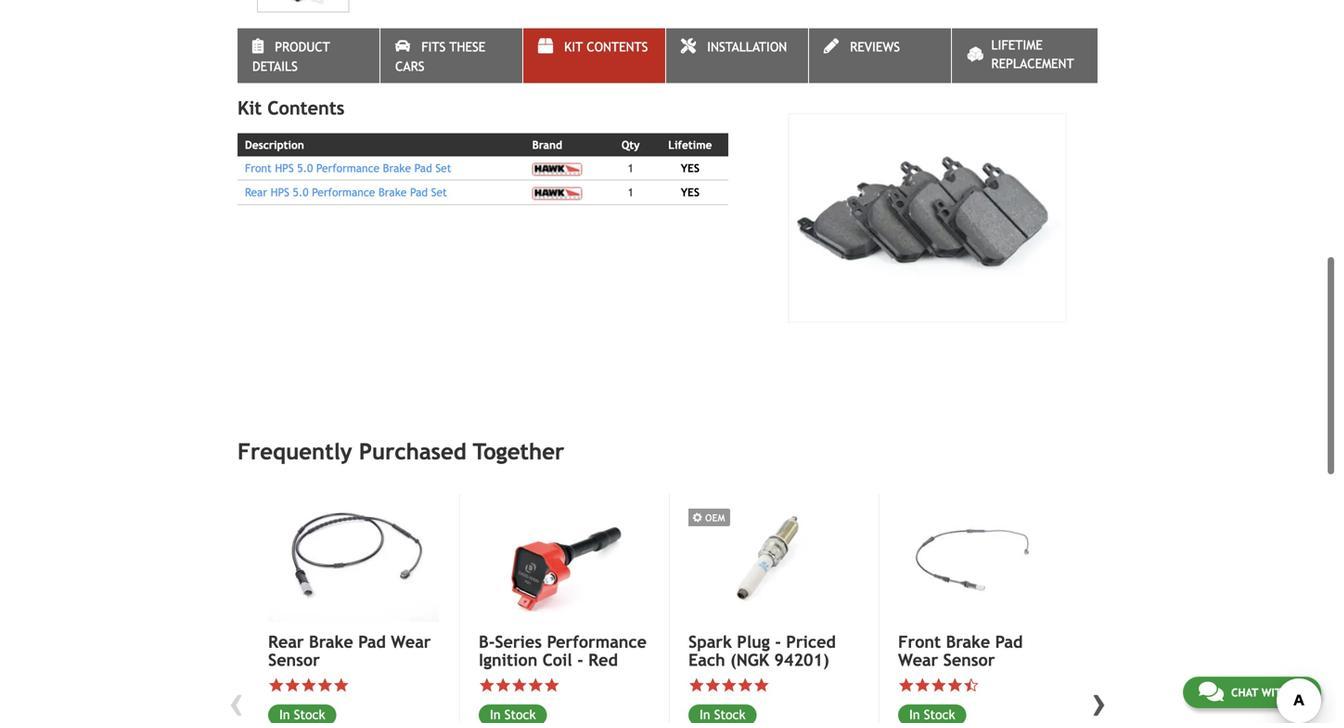 Task type: describe. For each thing, give the bounding box(es) containing it.
wear for rear brake pad wear sensor
[[391, 632, 431, 651]]

(ngk
[[731, 650, 769, 670]]

b-
[[479, 632, 495, 651]]

b-series performance ignition coil - red
[[479, 632, 647, 670]]

set for rear hps 5.0 performance brake pad set
[[431, 186, 447, 199]]

2 star image from the left
[[284, 677, 301, 693]]

7 star image from the left
[[754, 677, 770, 693]]

spark plug - priced each (ngk 94201) image
[[689, 494, 859, 621]]

chat with us
[[1232, 686, 1306, 699]]

4 star image from the left
[[511, 677, 528, 693]]

94201)
[[774, 650, 830, 670]]

reviews link
[[809, 28, 951, 83]]

with
[[1262, 686, 1289, 699]]

performance for front
[[316, 162, 380, 175]]

in for rear brake pad wear sensor
[[279, 707, 290, 722]]

together
[[473, 438, 565, 464]]

hps for front
[[275, 162, 294, 175]]

installation link
[[666, 28, 808, 83]]

reviews
[[850, 39, 900, 54]]

installation
[[707, 39, 787, 54]]

front brake pad wear sensor link
[[899, 632, 1068, 670]]

stock for spark plug - priced each (ngk 94201)
[[714, 707, 746, 722]]

red
[[589, 650, 618, 670]]

frequently
[[238, 438, 352, 464]]

product details
[[252, 39, 330, 74]]

5.0 for rear
[[293, 186, 309, 199]]

front brake pad wear sensor
[[899, 632, 1023, 670]]

lifetime replacement
[[992, 38, 1074, 71]]

1 for rear hps 5.0 performance brake pad set
[[628, 186, 634, 199]]

pad up rear hps 5.0 performance brake pad set
[[415, 162, 432, 175]]

in stock for spark plug - priced each (ngk 94201)
[[700, 707, 746, 722]]

0 horizontal spatial kit
[[238, 97, 262, 119]]

brand
[[532, 138, 562, 151]]

rear brake pad wear sensor
[[268, 632, 431, 670]]

comments image
[[1199, 680, 1224, 703]]

2 star image from the left
[[479, 677, 495, 693]]

es#3247587 - hb765b.664kt - front and rear hps 5.0 performance brake pad kit - next generation high performance street brake pad offering greater stopping power and pedal feel, with very low dust and noise - hawk - bmw image
[[257, 0, 349, 13]]

in stock for b-series performance ignition coil - red
[[490, 707, 536, 722]]

in for b-series performance ignition coil - red
[[490, 707, 501, 722]]

brake inside the front brake pad wear sensor
[[946, 632, 991, 651]]

replacement
[[992, 56, 1074, 71]]

b-series performance ignition coil - red image
[[479, 494, 649, 621]]

cars
[[395, 59, 425, 74]]

brake down front hps 5.0 performance brake pad set link
[[379, 186, 407, 199]]

pad inside the front brake pad wear sensor
[[996, 632, 1023, 651]]

front for front hps 5.0 performance brake pad set
[[245, 162, 272, 175]]

spark plug - priced each (ngk 94201) link
[[689, 632, 859, 670]]

fits
[[422, 39, 446, 54]]

5 star image from the left
[[528, 677, 544, 693]]

sensor for front
[[944, 650, 995, 670]]

11 star image from the left
[[947, 677, 963, 693]]

lifetime replacement link
[[952, 28, 1098, 83]]

product
[[275, 39, 330, 54]]

rear hps 5.0 performance brake pad set
[[245, 186, 447, 199]]

hps for rear
[[271, 186, 290, 199]]

chat
[[1232, 686, 1259, 699]]

performance for rear
[[312, 186, 375, 199]]

wear for front brake pad wear sensor
[[899, 650, 939, 670]]

description
[[245, 138, 304, 151]]

product details link
[[238, 28, 380, 83]]

chat with us link
[[1183, 677, 1322, 708]]

fits these cars link
[[381, 28, 523, 83]]

each
[[689, 650, 726, 670]]

1 horizontal spatial kit
[[564, 39, 583, 54]]

lifetime for lifetime replacement
[[992, 38, 1043, 52]]

brake up rear hps 5.0 performance brake pad set
[[383, 162, 411, 175]]

front brake pad wear sensor image
[[899, 494, 1068, 621]]

5 star image from the left
[[689, 677, 705, 693]]

priced
[[786, 632, 836, 651]]

yes for rear hps 5.0 performance brake pad set
[[681, 186, 700, 199]]

- inside b-series performance ignition coil - red
[[577, 650, 584, 670]]

stock for rear brake pad wear sensor
[[294, 707, 325, 722]]

- inside "spark plug - priced each (ngk 94201)"
[[775, 632, 781, 651]]

rear for rear hps 5.0 performance brake pad set
[[245, 186, 267, 199]]

front hps 5.0 performance brake pad set
[[245, 162, 452, 175]]



Task type: vqa. For each thing, say whether or not it's contained in the screenshot.
Media
no



Task type: locate. For each thing, give the bounding box(es) containing it.
0 vertical spatial kit contents
[[564, 39, 648, 54]]

0 horizontal spatial kit contents
[[238, 97, 345, 119]]

1 horizontal spatial front
[[899, 632, 941, 651]]

brake down rear brake pad wear sensor image
[[309, 632, 353, 651]]

coil
[[543, 650, 572, 670]]

rear brake pad wear sensor image
[[268, 494, 439, 622]]

brake up the half star "image"
[[946, 632, 991, 651]]

wear inside the front brake pad wear sensor
[[899, 650, 939, 670]]

yes for front hps 5.0 performance brake pad set
[[681, 162, 700, 175]]

front
[[245, 162, 272, 175], [899, 632, 941, 651]]

stock down the front brake pad wear sensor
[[924, 707, 956, 722]]

7 star image from the left
[[705, 677, 721, 693]]

0 horizontal spatial contents
[[268, 97, 345, 119]]

1 vertical spatial rear
[[268, 632, 304, 651]]

2 stock from the left
[[505, 707, 536, 722]]

1 in from the left
[[279, 707, 290, 722]]

kit contents link
[[523, 28, 665, 83]]

1 hawk - corporate logo image from the top
[[532, 163, 583, 176]]

0 vertical spatial 5.0
[[297, 162, 313, 175]]

2 hawk - corporate logo image from the top
[[532, 187, 583, 200]]

rear for rear brake pad wear sensor
[[268, 632, 304, 651]]

hawk - corporate logo image
[[532, 163, 583, 176], [532, 187, 583, 200]]

performance up rear hps 5.0 performance brake pad set "link"
[[316, 162, 380, 175]]

stock down ignition
[[505, 707, 536, 722]]

front hps 5.0 performance brake pad set link
[[245, 162, 452, 175]]

- left red
[[577, 650, 584, 670]]

pad down rear brake pad wear sensor image
[[358, 632, 386, 651]]

stock
[[294, 707, 325, 722], [505, 707, 536, 722], [714, 707, 746, 722], [924, 707, 956, 722]]

5.0
[[297, 162, 313, 175], [293, 186, 309, 199]]

half star image
[[963, 677, 980, 693]]

1 in stock from the left
[[279, 707, 325, 722]]

1 vertical spatial contents
[[268, 97, 345, 119]]

1 vertical spatial hps
[[271, 186, 290, 199]]

1 star image from the left
[[333, 677, 349, 693]]

1 horizontal spatial lifetime
[[992, 38, 1043, 52]]

1 horizontal spatial rear
[[268, 632, 304, 651]]

brake inside the rear brake pad wear sensor
[[309, 632, 353, 651]]

spark
[[689, 632, 732, 651]]

3 in stock from the left
[[700, 707, 746, 722]]

5.0 down front hps 5.0 performance brake pad set on the top of page
[[293, 186, 309, 199]]

rear inside the rear brake pad wear sensor
[[268, 632, 304, 651]]

in down the front brake pad wear sensor
[[910, 707, 920, 722]]

2 yes from the top
[[681, 186, 700, 199]]

lifetime up replacement
[[992, 38, 1043, 52]]

fits these cars
[[395, 39, 486, 74]]

wear
[[391, 632, 431, 651], [899, 650, 939, 670]]

1 vertical spatial yes
[[681, 186, 700, 199]]

1 vertical spatial kit
[[238, 97, 262, 119]]

1 vertical spatial set
[[431, 186, 447, 199]]

3 stock from the left
[[714, 707, 746, 722]]

brake
[[383, 162, 411, 175], [379, 186, 407, 199], [309, 632, 353, 651], [946, 632, 991, 651]]

1 horizontal spatial sensor
[[944, 650, 995, 670]]

rear hps 5.0 performance brake pad set link
[[245, 186, 447, 199]]

contents
[[587, 39, 648, 54], [268, 97, 345, 119]]

2 in from the left
[[490, 707, 501, 722]]

3 star image from the left
[[495, 677, 511, 693]]

0 vertical spatial performance
[[316, 162, 380, 175]]

0 vertical spatial front
[[245, 162, 272, 175]]

0 horizontal spatial rear
[[245, 186, 267, 199]]

series
[[495, 632, 542, 651]]

in down the rear brake pad wear sensor at the bottom of page
[[279, 707, 290, 722]]

2 in stock from the left
[[490, 707, 536, 722]]

lifetime right the "qty"
[[669, 138, 712, 151]]

b-series performance ignition coil - red link
[[479, 632, 649, 670]]

star image
[[333, 677, 349, 693], [479, 677, 495, 693], [495, 677, 511, 693], [511, 677, 528, 693], [689, 677, 705, 693], [721, 677, 737, 693], [754, 677, 770, 693], [915, 677, 931, 693]]

in stock down the rear brake pad wear sensor at the bottom of page
[[279, 707, 325, 722]]

8 star image from the left
[[737, 677, 754, 693]]

1 1 from the top
[[628, 162, 634, 175]]

1 sensor from the left
[[268, 650, 320, 670]]

in stock
[[279, 707, 325, 722], [490, 707, 536, 722], [700, 707, 746, 722], [910, 707, 956, 722]]

sensor inside the rear brake pad wear sensor
[[268, 650, 320, 670]]

1 yes from the top
[[681, 162, 700, 175]]

1
[[628, 162, 634, 175], [628, 186, 634, 199]]

in down ignition
[[490, 707, 501, 722]]

performance
[[316, 162, 380, 175], [312, 186, 375, 199], [547, 632, 647, 651]]

5.0 for front
[[297, 162, 313, 175]]

performance down front hps 5.0 performance brake pad set on the top of page
[[312, 186, 375, 199]]

pad down front hps 5.0 performance brake pad set link
[[410, 186, 428, 199]]

1 horizontal spatial kit contents
[[564, 39, 648, 54]]

wear inside the rear brake pad wear sensor
[[391, 632, 431, 651]]

stock for front brake pad wear sensor
[[924, 707, 956, 722]]

2 vertical spatial performance
[[547, 632, 647, 651]]

4 star image from the left
[[317, 677, 333, 693]]

stock for b-series performance ignition coil - red
[[505, 707, 536, 722]]

pad inside the rear brake pad wear sensor
[[358, 632, 386, 651]]

stock down '(ngk'
[[714, 707, 746, 722]]

set for front hps 5.0 performance brake pad set
[[436, 162, 452, 175]]

performance right series
[[547, 632, 647, 651]]

stock down the rear brake pad wear sensor at the bottom of page
[[294, 707, 325, 722]]

purchased
[[359, 438, 467, 464]]

performance inside b-series performance ignition coil - red
[[547, 632, 647, 651]]

in down each
[[700, 707, 711, 722]]

star image
[[268, 677, 284, 693], [284, 677, 301, 693], [301, 677, 317, 693], [317, 677, 333, 693], [528, 677, 544, 693], [544, 677, 560, 693], [705, 677, 721, 693], [737, 677, 754, 693], [899, 677, 915, 693], [931, 677, 947, 693], [947, 677, 963, 693]]

3 in from the left
[[700, 707, 711, 722]]

kit
[[564, 39, 583, 54], [238, 97, 262, 119]]

plug
[[737, 632, 770, 651]]

contents inside kit contents link
[[587, 39, 648, 54]]

lifetime inside lifetime replacement
[[992, 38, 1043, 52]]

6 star image from the left
[[544, 677, 560, 693]]

lifetime
[[992, 38, 1043, 52], [669, 138, 712, 151]]

in stock down ignition
[[490, 707, 536, 722]]

front inside the front brake pad wear sensor
[[899, 632, 941, 651]]

1 vertical spatial front
[[899, 632, 941, 651]]

yes
[[681, 162, 700, 175], [681, 186, 700, 199]]

in for front brake pad wear sensor
[[910, 707, 920, 722]]

qty
[[622, 138, 640, 151]]

1 vertical spatial performance
[[312, 186, 375, 199]]

0 horizontal spatial front
[[245, 162, 272, 175]]

details
[[252, 59, 298, 74]]

ignition
[[479, 650, 538, 670]]

2 1 from the top
[[628, 186, 634, 199]]

0 vertical spatial hps
[[275, 162, 294, 175]]

in
[[279, 707, 290, 722], [490, 707, 501, 722], [700, 707, 711, 722], [910, 707, 920, 722]]

0 vertical spatial hawk - corporate logo image
[[532, 163, 583, 176]]

9 star image from the left
[[899, 677, 915, 693]]

0 vertical spatial contents
[[587, 39, 648, 54]]

0 horizontal spatial -
[[577, 650, 584, 670]]

5.0 down description
[[297, 162, 313, 175]]

pad down front brake pad wear sensor image on the right bottom
[[996, 632, 1023, 651]]

0 vertical spatial lifetime
[[992, 38, 1043, 52]]

4 in stock from the left
[[910, 707, 956, 722]]

0 vertical spatial kit
[[564, 39, 583, 54]]

1 vertical spatial 1
[[628, 186, 634, 199]]

in stock for front brake pad wear sensor
[[910, 707, 956, 722]]

1 vertical spatial lifetime
[[669, 138, 712, 151]]

1 horizontal spatial contents
[[587, 39, 648, 54]]

sensor inside the front brake pad wear sensor
[[944, 650, 995, 670]]

these
[[450, 39, 486, 54]]

4 in from the left
[[910, 707, 920, 722]]

1 stock from the left
[[294, 707, 325, 722]]

1 vertical spatial kit contents
[[238, 97, 345, 119]]

2 sensor from the left
[[944, 650, 995, 670]]

6 star image from the left
[[721, 677, 737, 693]]

sensor
[[268, 650, 320, 670], [944, 650, 995, 670]]

es#3247559 - hb765b.664 - front hps 5.0 performance brake pad set - next generation high performance street brake pad offering greater stopping power and pedal feel, with very low dust and noise - hawk - bmw mini image
[[788, 113, 1067, 322]]

hawk - corporate logo image for front hps 5.0 performance brake pad set
[[532, 163, 583, 176]]

4 stock from the left
[[924, 707, 956, 722]]

0 vertical spatial 1
[[628, 162, 634, 175]]

pad
[[415, 162, 432, 175], [410, 186, 428, 199], [358, 632, 386, 651], [996, 632, 1023, 651]]

10 star image from the left
[[931, 677, 947, 693]]

- right plug
[[775, 632, 781, 651]]

0 vertical spatial rear
[[245, 186, 267, 199]]

hps
[[275, 162, 294, 175], [271, 186, 290, 199]]

1 vertical spatial hawk - corporate logo image
[[532, 187, 583, 200]]

1 vertical spatial 5.0
[[293, 186, 309, 199]]

0 vertical spatial set
[[436, 162, 452, 175]]

kit contents
[[564, 39, 648, 54], [238, 97, 345, 119]]

0 horizontal spatial sensor
[[268, 650, 320, 670]]

rear
[[245, 186, 267, 199], [268, 632, 304, 651]]

us
[[1293, 686, 1306, 699]]

in stock for rear brake pad wear sensor
[[279, 707, 325, 722]]

in stock down each
[[700, 707, 746, 722]]

spark plug - priced each (ngk 94201)
[[689, 632, 836, 670]]

1 horizontal spatial -
[[775, 632, 781, 651]]

1 for front hps 5.0 performance brake pad set
[[628, 162, 634, 175]]

3 star image from the left
[[301, 677, 317, 693]]

0 horizontal spatial wear
[[391, 632, 431, 651]]

8 star image from the left
[[915, 677, 931, 693]]

in for spark plug - priced each (ngk 94201)
[[700, 707, 711, 722]]

in stock down the front brake pad wear sensor
[[910, 707, 956, 722]]

1 star image from the left
[[268, 677, 284, 693]]

frequently purchased together
[[238, 438, 565, 464]]

hawk - corporate logo image for rear hps 5.0 performance brake pad set
[[532, 187, 583, 200]]

kit contents inside kit contents link
[[564, 39, 648, 54]]

front for front brake pad wear sensor
[[899, 632, 941, 651]]

1 horizontal spatial wear
[[899, 650, 939, 670]]

rear brake pad wear sensor link
[[268, 632, 439, 670]]

-
[[775, 632, 781, 651], [577, 650, 584, 670]]

0 horizontal spatial lifetime
[[669, 138, 712, 151]]

lifetime for lifetime
[[669, 138, 712, 151]]

sensor for rear
[[268, 650, 320, 670]]

set
[[436, 162, 452, 175], [431, 186, 447, 199]]

0 vertical spatial yes
[[681, 162, 700, 175]]



